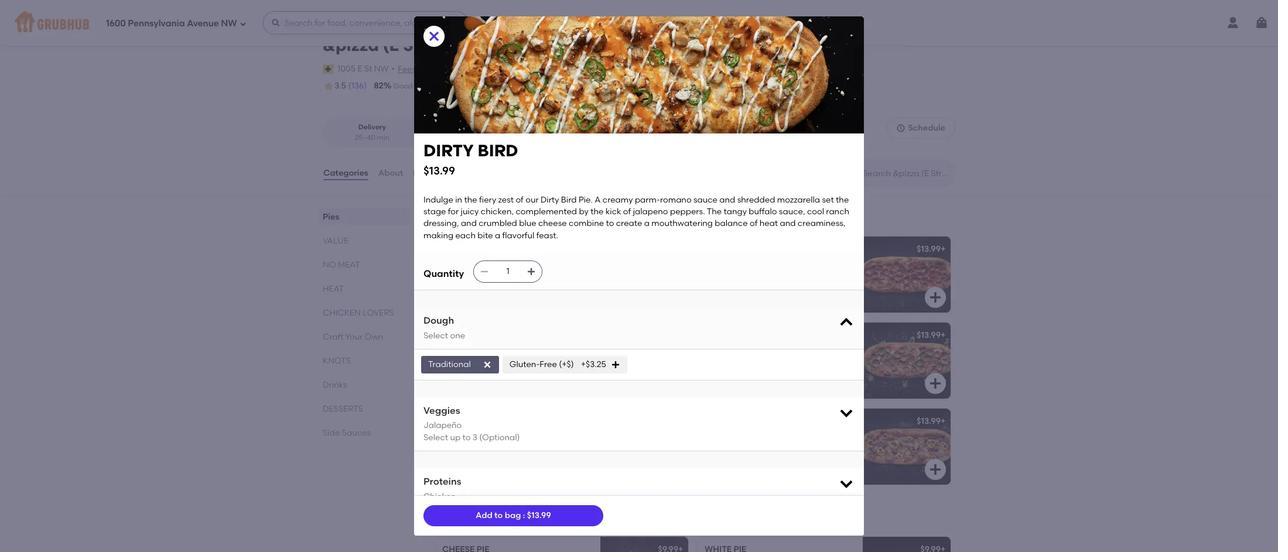 Task type: vqa. For each thing, say whether or not it's contained in the screenshot.
the right 'soups'
no



Task type: describe. For each thing, give the bounding box(es) containing it.
1600
[[106, 18, 126, 28]]

into
[[461, 261, 477, 271]]

subscription pass image
[[323, 64, 335, 74]]

sauces
[[342, 428, 371, 438]]

feast.
[[536, 231, 558, 241]]

drinks tab
[[323, 379, 405, 391]]

american honey button
[[435, 323, 688, 399]]

jalapeño
[[423, 421, 462, 431]]

no meat tab
[[323, 259, 405, 271]]

min inside pickup 0.6 mi • 10–20 min
[[492, 133, 505, 142]]

a
[[595, 195, 601, 205]]

veggies
[[423, 405, 460, 416]]

delivery 25–40 min
[[355, 123, 390, 142]]

add
[[476, 511, 492, 521]]

about
[[378, 168, 403, 178]]

new g image
[[600, 237, 688, 313]]

creating
[[500, 297, 533, 306]]

gluten-
[[509, 359, 540, 369]]

veggies jalapeño select up to 3 (optional)
[[423, 405, 520, 443]]

+ for dirty bird
[[941, 416, 946, 426]]

roni
[[718, 244, 740, 254]]

(136)
[[348, 81, 367, 91]]

side sauces tab
[[323, 427, 405, 439]]

$13.99 inside dirty bird $13.99
[[423, 164, 455, 177]]

shredded
[[737, 195, 775, 205]]

0.6
[[443, 133, 453, 142]]

0 horizontal spatial a
[[495, 231, 500, 241]]

fees button
[[397, 63, 417, 76]]

peppers.
[[670, 207, 705, 217]]

american honey image
[[600, 323, 688, 399]]

reviews button
[[412, 152, 446, 195]]

location
[[457, 64, 490, 74]]

flavorful
[[502, 231, 534, 241]]

1 horizontal spatial the
[[591, 207, 604, 217]]

bird for dirty bird
[[469, 416, 488, 426]]

bite
[[478, 231, 493, 241]]

82
[[374, 81, 383, 91]]

+ for new g
[[941, 244, 946, 254]]

st
[[364, 64, 372, 74]]

$13.99 for new g 'image'
[[654, 244, 678, 254]]

crumbled
[[479, 219, 517, 229]]

• inside pickup 0.6 mi • 10–20 min
[[467, 133, 469, 142]]

no
[[323, 260, 336, 270]]

set
[[822, 195, 834, 205]]

reviews
[[413, 168, 446, 178]]

$13.99 for lil roni image
[[917, 244, 941, 254]]

@me don't sub me image
[[863, 409, 951, 485]]

parm-
[[635, 195, 660, 205]]

bag
[[505, 511, 521, 521]]

delivery
[[488, 82, 514, 90]]

1 vertical spatial of
[[623, 207, 631, 217]]

underpin
[[442, 285, 478, 295]]

$13.99 + for american honey
[[917, 330, 946, 340]]

craft your own tab
[[323, 331, 405, 343]]

juicy
[[461, 207, 479, 217]]

1600 pennsylvania avenue nw
[[106, 18, 237, 28]]

e
[[357, 64, 362, 74]]

pies tab
[[323, 211, 405, 223]]

correct order
[[543, 82, 589, 90]]

craft
[[323, 332, 344, 342]]

fragrant
[[442, 297, 475, 306]]

making
[[423, 231, 453, 241]]

cheese pie image
[[600, 537, 688, 552]]

a inside dive into our new g pie: classic tomato and our secret 't' sauce underpin fresh mozzarella and fragrant basil, creating a timeless yet tantalizing taste adventure.
[[535, 297, 541, 306]]

sauce inside 'indulge in the fiery zest of our dirty bird pie. a creamy parm-romano sauce and shredded mozzarella set the stage for juicy chicken, complemented by the kick of jalapeno peppers. the tangy buffalo sauce, cool ranch dressing, and crumbled blue cheese combine to create a mouthwatering balance of heat and creaminess, making each bite a flavorful feast.'
[[693, 195, 718, 205]]

&pizza (e street) logo image
[[905, 5, 946, 46]]

add to bag : $13.99
[[476, 511, 551, 521]]

0 horizontal spatial of
[[516, 195, 524, 205]]

dirty bird image
[[600, 409, 688, 485]]

heat tab
[[323, 283, 405, 295]]

combine
[[569, 219, 604, 229]]

to inside 'indulge in the fiery zest of our dirty bird pie. a creamy parm-romano sauce and shredded mozzarella set the stage for juicy chicken, complemented by the kick of jalapeno peppers. the tangy buffalo sauce, cool ranch dressing, and crumbled blue cheese combine to create a mouthwatering balance of heat and creaminess, making each bite a flavorful feast.'
[[606, 219, 614, 229]]

american
[[442, 330, 488, 340]]

good food
[[393, 82, 430, 90]]

2 vertical spatial our
[[492, 273, 505, 283]]

your
[[345, 332, 363, 342]]

good
[[393, 82, 413, 90]]

gluten-free (+$)
[[509, 359, 574, 369]]

:
[[523, 511, 525, 521]]

sauce,
[[779, 207, 805, 217]]

dough
[[423, 315, 454, 326]]

't'
[[533, 273, 542, 283]]

lil
[[705, 244, 716, 254]]

1005
[[338, 64, 355, 74]]

nw for 1005 e st nw
[[374, 64, 389, 74]]

new g
[[442, 244, 471, 254]]

$13.99 + for dirty bird
[[917, 416, 946, 426]]

honey
[[490, 330, 519, 340]]

lil roni image
[[863, 237, 951, 313]]

each
[[455, 231, 476, 241]]

3
[[473, 433, 477, 443]]

in
[[455, 195, 462, 205]]

+$3.25
[[581, 359, 606, 369]]

up
[[450, 433, 460, 443]]

value tab
[[323, 235, 405, 247]]

dressing,
[[423, 219, 459, 229]]

chicken lovers tab
[[323, 307, 405, 319]]

and up timeless
[[546, 285, 562, 295]]

dirty bird
[[442, 416, 488, 426]]

side
[[323, 428, 340, 438]]

categories
[[323, 168, 368, 178]]

1005 e st nw button
[[337, 62, 389, 76]]

classic
[[538, 261, 565, 271]]

mi
[[456, 133, 464, 142]]

dirty for dirty bird $13.99
[[423, 141, 474, 160]]

dough select one
[[423, 315, 465, 341]]

schedule
[[908, 123, 945, 133]]

select inside dough select one
[[423, 331, 448, 341]]

option group containing delivery 25–40 min
[[323, 118, 524, 148]]

heat
[[323, 284, 344, 294]]

no meat
[[323, 260, 360, 270]]

2 horizontal spatial of
[[750, 219, 758, 229]]

drinks
[[323, 380, 347, 390]]



Task type: locate. For each thing, give the bounding box(es) containing it.
nw right avenue
[[221, 18, 237, 28]]

and up fresh
[[474, 273, 490, 283]]

own
[[365, 332, 383, 342]]

tantalizing
[[456, 308, 498, 318]]

select down dough
[[423, 331, 448, 341]]

1 horizontal spatial mozzarella
[[777, 195, 820, 205]]

0 vertical spatial value
[[323, 236, 349, 246]]

0 horizontal spatial g
[[464, 244, 471, 254]]

secret
[[507, 273, 531, 283]]

chicken
[[323, 308, 361, 318]]

dirty
[[541, 195, 559, 205]]

25–40
[[355, 133, 375, 142]]

of right zest
[[516, 195, 524, 205]]

1 horizontal spatial min
[[492, 133, 505, 142]]

yet
[[442, 308, 454, 318]]

to down kick at the top left of the page
[[606, 219, 614, 229]]

chicken
[[423, 492, 456, 502]]

romano
[[660, 195, 692, 205]]

and up tangy
[[720, 195, 735, 205]]

(+$)
[[559, 359, 574, 369]]

our right into
[[479, 261, 492, 271]]

free
[[540, 359, 557, 369]]

1 horizontal spatial of
[[623, 207, 631, 217]]

sauce inside dive into our new g pie: classic tomato and our secret 't' sauce underpin fresh mozzarella and fragrant basil, creating a timeless yet tantalizing taste adventure.
[[544, 273, 568, 283]]

ranch
[[826, 207, 849, 217]]

75
[[524, 81, 533, 91]]

craft your own
[[323, 332, 383, 342]]

correct
[[543, 82, 569, 90]]

min right 10–20
[[492, 133, 505, 142]]

1 horizontal spatial pies
[[433, 209, 459, 224]]

svg image
[[896, 124, 906, 133], [527, 267, 536, 277], [838, 315, 855, 331], [483, 360, 492, 370], [928, 377, 942, 391], [666, 463, 680, 477], [928, 463, 942, 477], [838, 476, 855, 492]]

g up secret
[[513, 261, 520, 271]]

Input item quantity number field
[[495, 261, 521, 282]]

dirty inside dirty bird $13.99
[[423, 141, 474, 160]]

our
[[526, 195, 539, 205], [479, 261, 492, 271], [492, 273, 505, 283]]

1 horizontal spatial to
[[494, 511, 503, 521]]

the down a
[[591, 207, 604, 217]]

timeless
[[543, 297, 575, 306]]

complemented
[[516, 207, 577, 217]]

select down jalapeño
[[423, 433, 448, 443]]

traditional
[[428, 359, 471, 369]]

mozzarella up the sauce,
[[777, 195, 820, 205]]

the up juicy
[[464, 195, 477, 205]]

1 vertical spatial value
[[433, 510, 474, 524]]

0 horizontal spatial pies
[[323, 212, 339, 222]]

1 vertical spatial nw
[[374, 64, 389, 74]]

0 vertical spatial select
[[423, 331, 448, 341]]

0 horizontal spatial mozzarella
[[501, 285, 544, 295]]

jalapeno
[[633, 207, 668, 217]]

0 vertical spatial dirty
[[423, 141, 474, 160]]

1 vertical spatial to
[[462, 433, 471, 443]]

bird for dirty bird $13.99
[[478, 141, 518, 160]]

meat
[[338, 260, 360, 270]]

1 vertical spatial g
[[513, 261, 520, 271]]

1 vertical spatial sauce
[[544, 273, 568, 283]]

desserts tab
[[323, 403, 405, 415]]

for
[[448, 207, 459, 217]]

bird up 3
[[469, 416, 488, 426]]

1 vertical spatial dirty
[[442, 416, 467, 426]]

dirty bird button
[[435, 409, 688, 485]]

and down the sauce,
[[780, 219, 796, 229]]

pies up value tab
[[323, 212, 339, 222]]

and
[[720, 195, 735, 205], [461, 219, 477, 229], [780, 219, 796, 229], [474, 273, 490, 283], [546, 285, 562, 295]]

0 vertical spatial g
[[464, 244, 471, 254]]

0 horizontal spatial the
[[464, 195, 477, 205]]

of up create
[[623, 207, 631, 217]]

knots
[[323, 356, 351, 366]]

1 horizontal spatial nw
[[374, 64, 389, 74]]

g
[[464, 244, 471, 254], [513, 261, 520, 271]]

our down new
[[492, 273, 505, 283]]

blue
[[519, 219, 536, 229]]

1005 e st nw
[[338, 64, 389, 74]]

balance
[[715, 219, 748, 229]]

of down the buffalo
[[750, 219, 758, 229]]

select inside veggies jalapeño select up to 3 (optional)
[[423, 433, 448, 443]]

$13.99
[[423, 164, 455, 177], [654, 244, 678, 254], [917, 244, 941, 254], [917, 330, 941, 340], [917, 416, 941, 426], [527, 511, 551, 521]]

0 vertical spatial •
[[392, 64, 395, 74]]

2 horizontal spatial the
[[836, 195, 849, 205]]

+
[[678, 244, 683, 254], [941, 244, 946, 254], [941, 330, 946, 340], [941, 416, 946, 426]]

2 horizontal spatial to
[[606, 219, 614, 229]]

our left the dirty
[[526, 195, 539, 205]]

mozzarella
[[777, 195, 820, 205], [501, 285, 544, 295]]

1 horizontal spatial sauce
[[693, 195, 718, 205]]

kick
[[606, 207, 621, 217]]

0 vertical spatial sauce
[[693, 195, 718, 205]]

value up the no meat
[[323, 236, 349, 246]]

creaminess,
[[798, 219, 846, 229]]

zest
[[498, 195, 514, 205]]

pie:
[[522, 261, 536, 271]]

• inside • fees
[[392, 64, 395, 74]]

cool
[[807, 207, 824, 217]]

maverick image
[[863, 323, 951, 399]]

and down juicy
[[461, 219, 477, 229]]

nw right st
[[374, 64, 389, 74]]

dirty up reviews
[[423, 141, 474, 160]]

basil,
[[477, 297, 498, 306]]

stage
[[423, 207, 446, 217]]

$13.99 + for new g
[[917, 244, 946, 254]]

pies inside "tab"
[[323, 212, 339, 222]]

proteins chicken
[[423, 476, 461, 502]]

1 horizontal spatial •
[[467, 133, 469, 142]]

svg image
[[1255, 16, 1269, 30], [271, 18, 280, 28], [239, 20, 246, 27], [427, 29, 441, 43], [480, 267, 489, 277], [928, 291, 942, 305], [611, 360, 620, 370], [666, 377, 680, 391], [838, 405, 855, 421]]

knots tab
[[323, 355, 405, 367]]

avenue
[[187, 18, 219, 28]]

1 select from the top
[[423, 331, 448, 341]]

heat
[[760, 219, 778, 229]]

the
[[707, 207, 722, 217]]

proteins
[[423, 476, 461, 487]]

Search &pizza (E Street) search field
[[862, 168, 951, 179]]

mozzarella down secret
[[501, 285, 544, 295]]

pickup
[[462, 123, 486, 131]]

indulge
[[423, 195, 453, 205]]

dirty for dirty bird
[[442, 416, 467, 426]]

1 vertical spatial •
[[467, 133, 469, 142]]

bird inside dirty bird $13.99
[[478, 141, 518, 160]]

1 vertical spatial our
[[479, 261, 492, 271]]

min down the delivery
[[377, 133, 390, 142]]

• right mi
[[467, 133, 469, 142]]

1 vertical spatial a
[[495, 231, 500, 241]]

creamy
[[603, 195, 633, 205]]

taste
[[500, 308, 521, 318]]

pies down indulge
[[433, 209, 459, 224]]

desserts
[[323, 404, 363, 414]]

• fees
[[392, 64, 416, 74]]

value down chicken
[[433, 510, 474, 524]]

+ for american honey
[[941, 330, 946, 340]]

$13.99 +
[[654, 244, 683, 254], [917, 244, 946, 254], [917, 330, 946, 340], [917, 416, 946, 426]]

a down jalapeno
[[644, 219, 650, 229]]

$13.99 for maverick image
[[917, 330, 941, 340]]

2 vertical spatial to
[[494, 511, 503, 521]]

1 horizontal spatial a
[[535, 297, 541, 306]]

bird down pickup
[[478, 141, 518, 160]]

food
[[414, 82, 430, 90]]

1 min from the left
[[377, 133, 390, 142]]

mouthwatering
[[652, 219, 713, 229]]

switch
[[429, 64, 455, 74]]

(optional)
[[479, 433, 520, 443]]

schedule button
[[886, 118, 955, 139]]

buffalo
[[749, 207, 777, 217]]

bird inside button
[[469, 416, 488, 426]]

10–20
[[472, 133, 491, 142]]

$13.99 for @me don't sub me image
[[917, 416, 941, 426]]

the up the ranch
[[836, 195, 849, 205]]

&pizza (e street)
[[323, 35, 459, 55]]

sauce down the classic
[[544, 273, 568, 283]]

0 horizontal spatial value
[[323, 236, 349, 246]]

2 horizontal spatial a
[[644, 219, 650, 229]]

0 vertical spatial to
[[606, 219, 614, 229]]

our inside 'indulge in the fiery zest of our dirty bird pie. a creamy parm-romano sauce and shredded mozzarella set the stage for juicy chicken, complemented by the kick of jalapeno peppers. the tangy buffalo sauce, cool ranch dressing, and crumbled blue cheese combine to create a mouthwatering balance of heat and creaminess, making each bite a flavorful feast.'
[[526, 195, 539, 205]]

g down each
[[464, 244, 471, 254]]

1 horizontal spatial value
[[433, 510, 474, 524]]

a
[[644, 219, 650, 229], [495, 231, 500, 241], [535, 297, 541, 306]]

0 horizontal spatial min
[[377, 133, 390, 142]]

white pie image
[[863, 537, 951, 552]]

2 select from the top
[[423, 433, 448, 443]]

1 vertical spatial mozzarella
[[501, 285, 544, 295]]

nw inside button
[[374, 64, 389, 74]]

mozzarella inside dive into our new g pie: classic tomato and our secret 't' sauce underpin fresh mozzarella and fragrant basil, creating a timeless yet tantalizing taste adventure.
[[501, 285, 544, 295]]

a down crumbled
[[495, 231, 500, 241]]

to left bag
[[494, 511, 503, 521]]

switch location
[[429, 64, 490, 74]]

tomato
[[442, 273, 472, 283]]

1 vertical spatial select
[[423, 433, 448, 443]]

value
[[323, 236, 349, 246], [433, 510, 474, 524]]

2 min from the left
[[492, 133, 505, 142]]

value inside tab
[[323, 236, 349, 246]]

&pizza
[[323, 35, 379, 55]]

0 vertical spatial mozzarella
[[777, 195, 820, 205]]

street)
[[403, 35, 459, 55]]

a up adventure.
[[535, 297, 541, 306]]

lil roni
[[705, 244, 740, 254]]

min inside delivery 25–40 min
[[377, 133, 390, 142]]

0 vertical spatial our
[[526, 195, 539, 205]]

0 vertical spatial nw
[[221, 18, 237, 28]]

time
[[471, 82, 486, 90]]

0 horizontal spatial sauce
[[544, 273, 568, 283]]

one
[[450, 331, 465, 341]]

mozzarella inside 'indulge in the fiery zest of our dirty bird pie. a creamy parm-romano sauce and shredded mozzarella set the stage for juicy chicken, complemented by the kick of jalapeno peppers. the tangy buffalo sauce, cool ranch dressing, and crumbled blue cheese combine to create a mouthwatering balance of heat and creaminess, making each bite a flavorful feast.'
[[777, 195, 820, 205]]

1 vertical spatial bird
[[469, 416, 488, 426]]

0 horizontal spatial nw
[[221, 18, 237, 28]]

g inside dive into our new g pie: classic tomato and our secret 't' sauce underpin fresh mozzarella and fragrant basil, creating a timeless yet tantalizing taste adventure.
[[513, 261, 520, 271]]

sauce up the
[[693, 195, 718, 205]]

to inside veggies jalapeño select up to 3 (optional)
[[462, 433, 471, 443]]

83
[[439, 81, 449, 91]]

(e
[[383, 35, 399, 55]]

0 vertical spatial bird
[[478, 141, 518, 160]]

0 horizontal spatial to
[[462, 433, 471, 443]]

nw
[[221, 18, 237, 28], [374, 64, 389, 74]]

switch location button
[[428, 62, 490, 76]]

nw inside main navigation navigation
[[221, 18, 237, 28]]

adventure.
[[523, 308, 565, 318]]

0 vertical spatial of
[[516, 195, 524, 205]]

1 horizontal spatial g
[[513, 261, 520, 271]]

nw for 1600 pennsylvania avenue nw
[[221, 18, 237, 28]]

0 horizontal spatial •
[[392, 64, 395, 74]]

to left 3
[[462, 433, 471, 443]]

dirty up up
[[442, 416, 467, 426]]

on
[[459, 82, 469, 90]]

the
[[464, 195, 477, 205], [836, 195, 849, 205], [591, 207, 604, 217]]

0 vertical spatial a
[[644, 219, 650, 229]]

star icon image
[[323, 80, 334, 92]]

svg image inside the schedule button
[[896, 124, 906, 133]]

dirty inside button
[[442, 416, 467, 426]]

option group
[[323, 118, 524, 148]]

2 vertical spatial a
[[535, 297, 541, 306]]

2 vertical spatial of
[[750, 219, 758, 229]]

main navigation navigation
[[0, 0, 1278, 46]]

• left fees
[[392, 64, 395, 74]]



